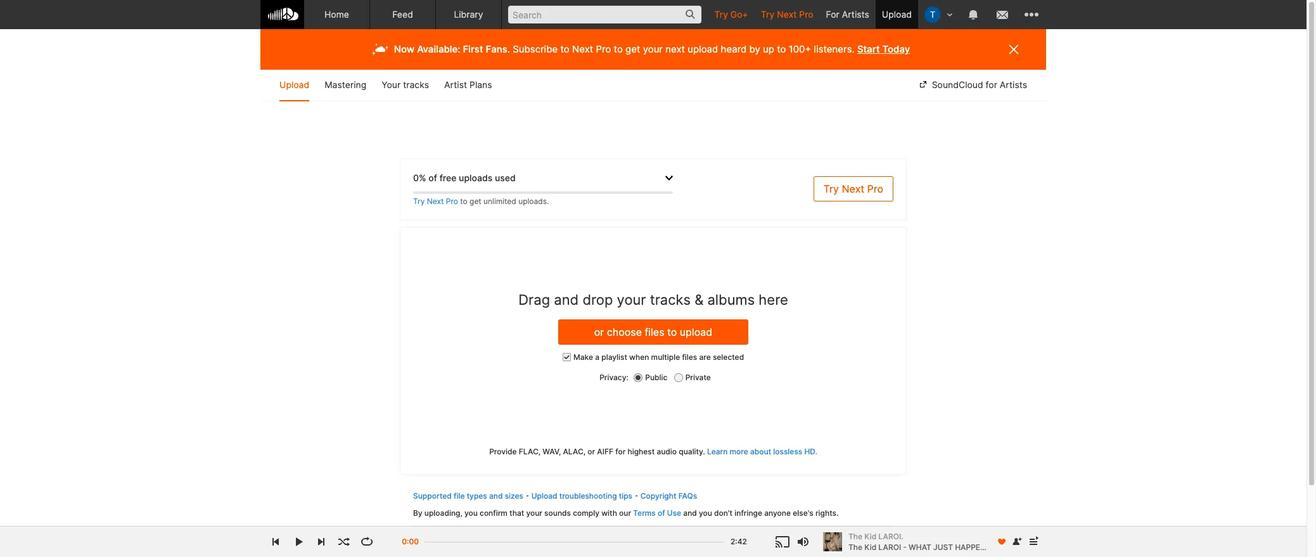 Task type: describe. For each thing, give the bounding box(es) containing it.
language: button
[[413, 547, 498, 556]]

1 horizontal spatial files
[[682, 352, 697, 362]]

policy
[[503, 533, 525, 542]]

or inside button
[[594, 325, 604, 338]]

1 vertical spatial or
[[588, 447, 595, 456]]

mastering
[[325, 79, 366, 90]]

comply
[[573, 508, 600, 518]]

for
[[826, 9, 840, 20]]

about
[[750, 447, 771, 456]]

1 horizontal spatial of
[[658, 508, 665, 518]]

more
[[730, 447, 748, 456]]

cookie manager link
[[533, 533, 593, 542]]

imprint
[[601, 533, 626, 542]]

make a playlist when multiple files are selected
[[574, 352, 744, 362]]

copyright faqs link
[[641, 491, 697, 501]]

charts
[[727, 533, 751, 542]]

faqs
[[679, 491, 697, 501]]

⁃ right sizes
[[525, 491, 530, 501]]

copyright
[[641, 491, 677, 501]]

blog
[[703, 533, 719, 542]]

0 vertical spatial upload
[[688, 43, 718, 55]]

start
[[857, 43, 880, 55]]

⁃ right imprint
[[628, 533, 632, 542]]

with
[[602, 508, 617, 518]]

1 you from the left
[[465, 508, 478, 518]]

wav,
[[543, 447, 561, 456]]

2 you from the left
[[699, 508, 712, 518]]

drag and drop your tracks & albums here
[[519, 292, 788, 308]]

flac,
[[519, 447, 541, 456]]

1 vertical spatial your
[[617, 292, 646, 308]]

0 vertical spatial of
[[429, 172, 437, 183]]

⁃ left blog link
[[697, 533, 701, 542]]

feed link
[[370, 0, 436, 29]]

legal link
[[413, 533, 433, 542]]

playlist
[[602, 352, 627, 362]]

listeners.
[[814, 43, 855, 55]]

0:00
[[402, 537, 419, 546]]

a
[[595, 352, 600, 362]]

troubleshooting
[[559, 491, 617, 501]]

highest
[[628, 447, 655, 456]]

confirm
[[480, 508, 508, 518]]

to down the search search field
[[614, 43, 623, 55]]

0 horizontal spatial for
[[616, 447, 626, 456]]

tracks inside 'link'
[[403, 79, 429, 90]]

selected
[[713, 352, 744, 362]]

private
[[686, 373, 711, 382]]

happened
[[955, 542, 996, 552]]

try inside try go+ link
[[715, 9, 728, 20]]

or choose files to upload
[[594, 325, 712, 338]]

infringe
[[735, 508, 762, 518]]

drop
[[583, 292, 613, 308]]

files inside button
[[645, 325, 665, 338]]

just
[[934, 542, 953, 552]]

2 the from the top
[[849, 542, 863, 552]]

to inside button
[[667, 325, 677, 338]]

used
[[495, 172, 516, 183]]

Search search field
[[508, 6, 702, 23]]

0 horizontal spatial upload
[[279, 79, 309, 90]]

free
[[440, 172, 457, 183]]

alac,
[[563, 447, 586, 456]]

plans
[[470, 79, 492, 90]]

tips
[[619, 491, 633, 501]]

heard
[[721, 43, 747, 55]]

learn more about lossless hd. link
[[707, 447, 817, 456]]

learn
[[707, 447, 728, 456]]

laroi.
[[879, 531, 903, 541]]

try next pro to get unlimited uploads.
[[413, 197, 549, 206]]

public
[[645, 373, 668, 382]]

1 horizontal spatial for
[[986, 79, 997, 90]]

1 vertical spatial artists
[[1000, 79, 1027, 90]]

0 vertical spatial try next pro
[[761, 9, 813, 20]]

⁃ right privacy link
[[470, 533, 474, 542]]

rights.
[[816, 508, 839, 518]]

start today link
[[857, 43, 910, 55]]

soundcloud
[[932, 79, 983, 90]]

to right up
[[777, 43, 786, 55]]

⁃ left imprint
[[595, 533, 599, 542]]

library
[[454, 9, 483, 20]]

now
[[394, 43, 415, 55]]

to right subscribe
[[561, 43, 570, 55]]

1 horizontal spatial tracks
[[650, 292, 691, 308]]

home
[[324, 9, 349, 20]]

by uploading, you confirm that your sounds comply with our terms of use and you don't infringe anyone else's rights.
[[413, 508, 839, 518]]

albums
[[708, 292, 755, 308]]

library link
[[436, 0, 502, 29]]

don't
[[714, 508, 733, 518]]

or choose files to upload button
[[558, 319, 748, 345]]

uploads
[[459, 172, 493, 183]]

0% of free uploads used
[[413, 172, 516, 183]]

audio
[[657, 447, 677, 456]]

unlimited
[[484, 197, 516, 206]]

available:
[[417, 43, 461, 55]]

try go+ link
[[708, 0, 755, 29]]

legal ⁃ privacy ⁃ cookie policy ⁃ cookie manager ⁃ imprint ⁃ artist resources ⁃ blog ⁃ charts language:
[[413, 533, 751, 556]]

supported
[[413, 491, 452, 501]]

2 vertical spatial your
[[526, 508, 542, 518]]

are
[[699, 352, 711, 362]]

today
[[882, 43, 910, 55]]

your tracks link
[[382, 70, 429, 101]]

use
[[667, 508, 681, 518]]

to down 0% of free uploads used
[[460, 197, 468, 206]]

1 horizontal spatial upload link
[[876, 0, 918, 29]]

quality.
[[679, 447, 705, 456]]

0 vertical spatial and
[[554, 292, 579, 308]]

&
[[695, 292, 704, 308]]

uploads.
[[519, 197, 549, 206]]

drag
[[519, 292, 550, 308]]



Task type: locate. For each thing, give the bounding box(es) containing it.
and right use
[[683, 508, 697, 518]]

files
[[645, 325, 665, 338], [682, 352, 697, 362]]

home link
[[304, 0, 370, 29]]

cookie policy link
[[476, 533, 525, 542]]

0 horizontal spatial of
[[429, 172, 437, 183]]

language:
[[413, 547, 451, 556]]

1 horizontal spatial artist
[[634, 533, 654, 542]]

0 vertical spatial your
[[643, 43, 663, 55]]

1 vertical spatial for
[[616, 447, 626, 456]]

1 vertical spatial tracks
[[650, 292, 691, 308]]

by
[[413, 508, 423, 518]]

1 vertical spatial try next pro
[[824, 183, 883, 195]]

1 vertical spatial files
[[682, 352, 697, 362]]

2 horizontal spatial upload
[[882, 9, 912, 20]]

0 horizontal spatial try next pro
[[761, 9, 813, 20]]

0 horizontal spatial and
[[489, 491, 503, 501]]

0 vertical spatial for
[[986, 79, 997, 90]]

2 kid from the top
[[865, 542, 877, 552]]

or left aiff
[[588, 447, 595, 456]]

0 horizontal spatial tracks
[[403, 79, 429, 90]]

your
[[643, 43, 663, 55], [617, 292, 646, 308], [526, 508, 542, 518]]

artist resources link
[[634, 533, 695, 542]]

anyone
[[764, 508, 791, 518]]

upload up today on the top of page
[[882, 9, 912, 20]]

by
[[749, 43, 760, 55]]

and
[[554, 292, 579, 308], [489, 491, 503, 501], [683, 508, 697, 518]]

upload left mastering
[[279, 79, 309, 90]]

⁃ right policy
[[527, 533, 531, 542]]

here
[[759, 292, 788, 308]]

uploading,
[[425, 508, 463, 518]]

our
[[619, 508, 631, 518]]

2 vertical spatial upload
[[532, 491, 557, 501]]

you down 'supported file types and sizes' link
[[465, 508, 478, 518]]

cookie down sounds
[[533, 533, 558, 542]]

upload up are
[[680, 325, 712, 338]]

tracks left &
[[650, 292, 691, 308]]

legal
[[413, 533, 433, 542]]

1 vertical spatial and
[[489, 491, 503, 501]]

when
[[629, 352, 649, 362]]

0 vertical spatial the
[[849, 531, 863, 541]]

1 vertical spatial upload link
[[279, 70, 309, 101]]

get
[[626, 43, 640, 55], [470, 197, 481, 206]]

upload link up today on the top of page
[[876, 0, 918, 29]]

-
[[903, 542, 907, 552]]

try
[[715, 9, 728, 20], [761, 9, 775, 20], [824, 183, 839, 195], [413, 197, 425, 206]]

⁃ right blog at bottom right
[[721, 533, 725, 542]]

1 vertical spatial upload
[[279, 79, 309, 90]]

provide flac, wav, alac, or aiff for highest audio quality. learn more about lossless hd.
[[489, 447, 817, 456]]

for
[[986, 79, 997, 90], [616, 447, 626, 456]]

1 vertical spatial the
[[849, 542, 863, 552]]

upload right next at the top
[[688, 43, 718, 55]]

artists inside 'link'
[[842, 9, 869, 20]]

2 horizontal spatial and
[[683, 508, 697, 518]]

try next pro link
[[755, 0, 820, 29], [813, 176, 894, 202], [413, 197, 458, 206]]

kid left laroi
[[865, 542, 877, 552]]

your up 'choose' at the bottom
[[617, 292, 646, 308]]

1 vertical spatial of
[[658, 508, 665, 518]]

kid left laroi.
[[865, 531, 877, 541]]

lossless
[[773, 447, 803, 456]]

⁃ right legal
[[435, 533, 439, 542]]

for right soundcloud
[[986, 79, 997, 90]]

artists right for
[[842, 9, 869, 20]]

soundcloud for artists
[[932, 79, 1027, 90]]

progress bar
[[425, 536, 724, 556]]

else's
[[793, 508, 814, 518]]

artist plans
[[444, 79, 492, 90]]

1 vertical spatial kid
[[865, 542, 877, 552]]

you
[[465, 508, 478, 518], [699, 508, 712, 518]]

0 horizontal spatial get
[[470, 197, 481, 206]]

artist inside legal ⁃ privacy ⁃ cookie policy ⁃ cookie manager ⁃ imprint ⁃ artist resources ⁃ blog ⁃ charts language:
[[634, 533, 654, 542]]

0 vertical spatial files
[[645, 325, 665, 338]]

0 horizontal spatial files
[[645, 325, 665, 338]]

that
[[510, 508, 524, 518]]

go+
[[731, 9, 748, 20]]

next
[[666, 43, 685, 55]]

upload
[[882, 9, 912, 20], [279, 79, 309, 90], [532, 491, 557, 501]]

artists right soundcloud
[[1000, 79, 1027, 90]]

artist plans link
[[444, 70, 492, 101]]

2:42
[[731, 537, 747, 546]]

multiple
[[651, 352, 680, 362]]

and up confirm
[[489, 491, 503, 501]]

0 vertical spatial upload link
[[876, 0, 918, 29]]

terms of use link
[[633, 508, 681, 518]]

charts link
[[727, 533, 751, 542]]

1 kid from the top
[[865, 531, 877, 541]]

files left are
[[682, 352, 697, 362]]

0 vertical spatial tracks
[[403, 79, 429, 90]]

1 vertical spatial artist
[[634, 533, 654, 542]]

⁃ right tips
[[635, 491, 639, 501]]

soundcloud for artists link
[[918, 70, 1027, 101]]

privacy
[[441, 533, 468, 542]]

1 horizontal spatial and
[[554, 292, 579, 308]]

1 cookie from the left
[[476, 533, 501, 542]]

0 horizontal spatial upload link
[[279, 70, 309, 101]]

2 vertical spatial and
[[683, 508, 697, 518]]

aiff
[[597, 447, 614, 456]]

tara schultz's avatar element
[[925, 6, 941, 23]]

resources
[[656, 533, 695, 542]]

0 horizontal spatial artists
[[842, 9, 869, 20]]

0 vertical spatial or
[[594, 325, 604, 338]]

0 vertical spatial kid
[[865, 531, 877, 541]]

your right that
[[526, 508, 542, 518]]

cookie down confirm
[[476, 533, 501, 542]]

0 vertical spatial get
[[626, 43, 640, 55]]

fans.
[[486, 43, 510, 55]]

your
[[382, 79, 401, 90]]

make
[[574, 352, 593, 362]]

tracks right 'your'
[[403, 79, 429, 90]]

manager
[[560, 533, 593, 542]]

to
[[561, 43, 570, 55], [614, 43, 623, 55], [777, 43, 786, 55], [460, 197, 468, 206], [667, 325, 677, 338]]

kid
[[865, 531, 877, 541], [865, 542, 877, 552]]

0 vertical spatial upload
[[882, 9, 912, 20]]

to up 'multiple'
[[667, 325, 677, 338]]

sounds
[[544, 508, 571, 518]]

0 vertical spatial artist
[[444, 79, 467, 90]]

0 horizontal spatial you
[[465, 508, 478, 518]]

for artists
[[826, 9, 869, 20]]

of right 0%
[[429, 172, 437, 183]]

None search field
[[502, 0, 708, 29]]

1 horizontal spatial you
[[699, 508, 712, 518]]

you left don't
[[699, 508, 712, 518]]

1 vertical spatial get
[[470, 197, 481, 206]]

artist left plans
[[444, 79, 467, 90]]

your left next at the top
[[643, 43, 663, 55]]

1 the from the top
[[849, 531, 863, 541]]

first
[[463, 43, 483, 55]]

artist
[[444, 79, 467, 90], [634, 533, 654, 542]]

2 cookie from the left
[[533, 533, 558, 542]]

mastering link
[[325, 70, 366, 101]]

0 vertical spatial artists
[[842, 9, 869, 20]]

subscribe
[[513, 43, 558, 55]]

1 horizontal spatial cookie
[[533, 533, 558, 542]]

1 vertical spatial upload
[[680, 325, 712, 338]]

next
[[777, 9, 797, 20], [572, 43, 593, 55], [842, 183, 865, 195], [427, 197, 444, 206]]

your tracks
[[382, 79, 429, 90]]

get left next at the top
[[626, 43, 640, 55]]

supported file types and sizes ⁃ upload troubleshooting tips ⁃ copyright faqs
[[413, 491, 697, 501]]

artist down the terms
[[634, 533, 654, 542]]

next up image
[[1026, 534, 1041, 549]]

or up a
[[594, 325, 604, 338]]

hd.
[[805, 447, 817, 456]]

upload link
[[876, 0, 918, 29], [279, 70, 309, 101]]

1 horizontal spatial artists
[[1000, 79, 1027, 90]]

1 horizontal spatial get
[[626, 43, 640, 55]]

for artists link
[[820, 0, 876, 29]]

1 horizontal spatial try next pro
[[824, 183, 883, 195]]

for right aiff
[[616, 447, 626, 456]]

what
[[909, 542, 932, 552]]

cookie
[[476, 533, 501, 542], [533, 533, 558, 542]]

the kid laroi. the kid laroi - what just happened
[[849, 531, 996, 552]]

upload up sounds
[[532, 491, 557, 501]]

upload inside button
[[680, 325, 712, 338]]

file
[[454, 491, 465, 501]]

upload link left mastering link
[[279, 70, 309, 101]]

files up make a playlist when multiple files are selected
[[645, 325, 665, 338]]

0 horizontal spatial artist
[[444, 79, 467, 90]]

privacy link
[[441, 533, 468, 542]]

provide
[[489, 447, 517, 456]]

1 horizontal spatial upload
[[532, 491, 557, 501]]

get down uploads
[[470, 197, 481, 206]]

the kid laroi - what just happened element
[[823, 532, 842, 551]]

the kid laroi. link
[[849, 531, 990, 542]]

choose
[[607, 325, 642, 338]]

and left the drop
[[554, 292, 579, 308]]

of left use
[[658, 508, 665, 518]]

feed
[[392, 9, 413, 20]]

100+
[[789, 43, 811, 55]]

0 horizontal spatial cookie
[[476, 533, 501, 542]]



Task type: vqa. For each thing, say whether or not it's contained in the screenshot.
Plans on the top left of page
yes



